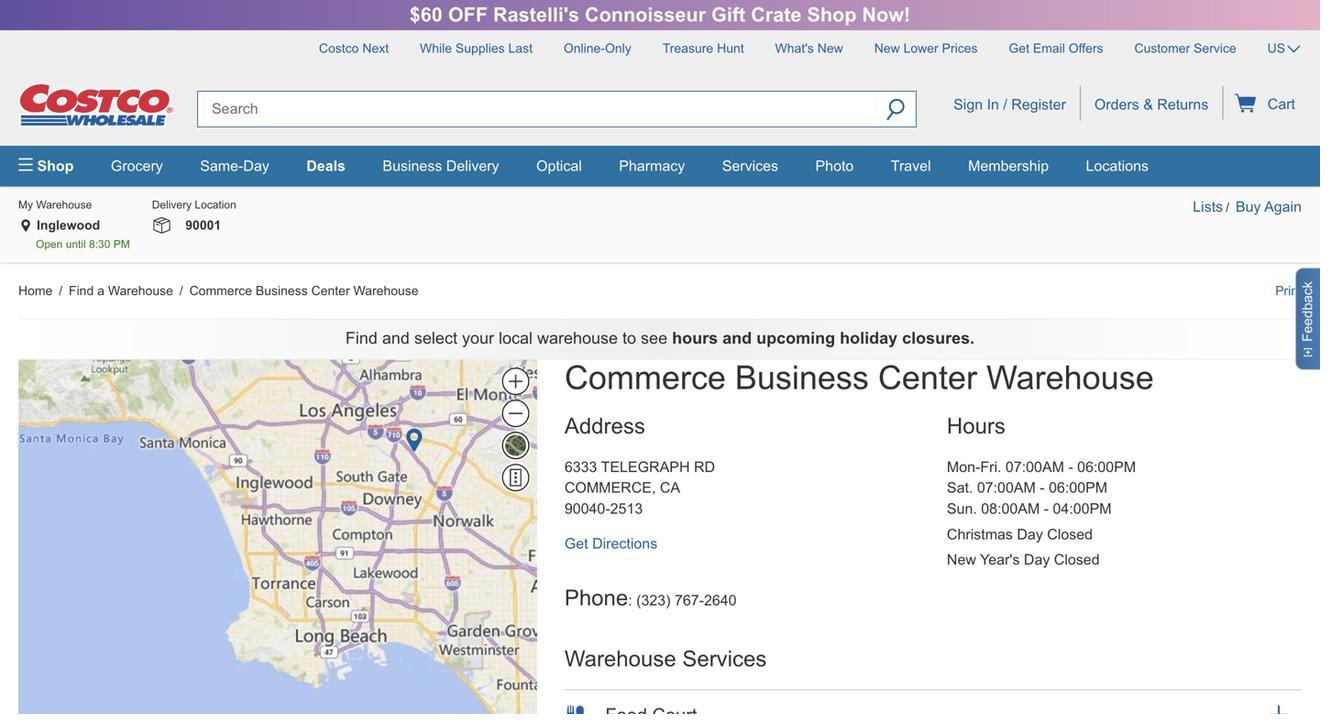 Task type: locate. For each thing, give the bounding box(es) containing it.
1 horizontal spatial commerce business center warehouse
[[565, 360, 1154, 396]]

open
[[36, 238, 63, 250]]

hours
[[947, 414, 1006, 438]]

warehouse
[[537, 329, 618, 348]]

- right 08:00am
[[1044, 501, 1049, 517]]

service
[[1194, 41, 1237, 55]]

0 vertical spatial business
[[383, 158, 442, 174]]

hunt
[[717, 41, 744, 55]]

delivery
[[446, 158, 499, 174], [152, 199, 192, 211]]

get directions link
[[565, 535, 658, 552]]

delivery down search text box
[[446, 158, 499, 174]]

new lower prices link
[[861, 30, 992, 58]]

travel link
[[891, 158, 931, 174]]

locations link
[[1086, 158, 1149, 174]]

1 vertical spatial get
[[565, 535, 588, 552]]

find left select
[[346, 329, 378, 348]]

closures.
[[902, 329, 975, 348]]

us
[[1268, 41, 1286, 55]]

day down 08:00am
[[1017, 526, 1043, 543]]

0 vertical spatial services
[[722, 158, 779, 174]]

0 vertical spatial get
[[1009, 41, 1030, 55]]

1 horizontal spatial find
[[346, 329, 378, 348]]

0 vertical spatial shop
[[807, 4, 857, 26]]

1 horizontal spatial get
[[1009, 41, 1030, 55]]

commerce business center warehouse
[[189, 284, 419, 298], [565, 360, 1154, 396]]

0 vertical spatial day
[[243, 158, 269, 174]]

07:00am
[[1006, 459, 1065, 475], [977, 480, 1036, 496]]

sign in / register
[[954, 96, 1066, 113]]

online-only link
[[550, 30, 645, 58]]

1 horizontal spatial business
[[383, 158, 442, 174]]

8:30
[[89, 238, 110, 250]]

0 vertical spatial 07:00am
[[1006, 459, 1065, 475]]

1 vertical spatial 07:00am
[[977, 480, 1036, 496]]

0 horizontal spatial commerce business center warehouse
[[189, 284, 419, 298]]

closed
[[1048, 526, 1093, 543], [1054, 552, 1100, 568]]

get left "email"
[[1009, 41, 1030, 55]]

home link
[[18, 284, 56, 298]]

1 horizontal spatial commerce
[[565, 360, 726, 396]]

767-
[[675, 593, 704, 609]]

to
[[623, 329, 637, 348]]

0 horizontal spatial shop
[[33, 158, 74, 174]]

new right what's
[[818, 41, 844, 55]]

1 horizontal spatial shop
[[807, 4, 857, 26]]

what's
[[775, 41, 814, 55]]

local
[[499, 329, 533, 348]]

sun.
[[947, 501, 977, 517]]

2 vertical spatial -
[[1044, 501, 1049, 517]]

orders
[[1095, 96, 1140, 113]]

business delivery
[[383, 158, 499, 174]]

1 vertical spatial -
[[1040, 480, 1045, 496]]

0 horizontal spatial get
[[565, 535, 588, 552]]

services
[[722, 158, 779, 174], [683, 647, 767, 671]]

0 vertical spatial delivery
[[446, 158, 499, 174]]

day right year's
[[1024, 552, 1050, 568]]

cart link
[[1224, 86, 1302, 120]]

delivery up '90001' button
[[152, 199, 192, 211]]

0 horizontal spatial find
[[69, 284, 94, 298]]

-
[[1069, 459, 1074, 475], [1040, 480, 1045, 496], [1044, 501, 1049, 517]]

get email offers link
[[995, 30, 1118, 58]]

sat.
[[947, 480, 973, 496]]

connoisseur
[[585, 4, 706, 26]]

1 vertical spatial services
[[683, 647, 767, 671]]

while supplies last
[[420, 41, 533, 55]]

find a warehouse link
[[69, 284, 177, 298]]

select
[[414, 329, 458, 348]]

shop link
[[18, 146, 90, 187]]

0 vertical spatial closed
[[1048, 526, 1093, 543]]

same-day
[[200, 158, 269, 174]]

0 horizontal spatial and
[[382, 329, 410, 348]]

services left photo link
[[722, 158, 779, 174]]

a
[[97, 284, 104, 298]]

crate
[[751, 4, 802, 26]]

membership link
[[969, 158, 1049, 174]]

new down the now!
[[875, 41, 900, 55]]

what's new
[[775, 41, 844, 55]]

0 vertical spatial find
[[69, 284, 94, 298]]

buy again
[[1236, 199, 1302, 215]]

1 vertical spatial business
[[256, 284, 308, 298]]

new down christmas
[[947, 552, 977, 568]]

0 horizontal spatial commerce
[[189, 284, 252, 298]]

07:00am right fri.
[[1006, 459, 1065, 475]]

0 vertical spatial center
[[311, 284, 350, 298]]

04:00pm
[[1053, 501, 1112, 517]]

1 horizontal spatial delivery
[[446, 158, 499, 174]]

treasure hunt link
[[649, 30, 758, 58]]

1 vertical spatial commerce business center warehouse
[[565, 360, 1154, 396]]

0 horizontal spatial delivery
[[152, 199, 192, 211]]

commerce
[[565, 480, 652, 496]]

new inside mon-fri.  07:00am - 06:00pm sat.  07:00am - 06:00pm sun.  08:00am - 04:00pm christmas day closed new year's day closed
[[947, 552, 977, 568]]

find for find and select your local warehouse to see hours and upcoming holiday closures.
[[346, 329, 378, 348]]

email
[[1033, 41, 1066, 55]]

2 horizontal spatial new
[[947, 552, 977, 568]]

inglewood
[[37, 218, 100, 232]]

services down 2640
[[683, 647, 767, 671]]

center
[[311, 284, 350, 298], [879, 360, 978, 396]]

1 horizontal spatial and
[[723, 329, 752, 348]]

shop up my warehouse
[[33, 158, 74, 174]]

06:00pm
[[1078, 459, 1136, 475], [1049, 480, 1108, 496]]

address
[[565, 414, 646, 438]]

1 vertical spatial shop
[[33, 158, 74, 174]]

cart
[[1264, 96, 1296, 113]]

- up 04:00pm
[[1069, 459, 1074, 475]]

optical link
[[536, 158, 582, 174]]

1 horizontal spatial new
[[875, 41, 900, 55]]

and right hours
[[723, 329, 752, 348]]

2 vertical spatial day
[[1024, 552, 1050, 568]]

get down '90040-'
[[565, 535, 588, 552]]

main element
[[18, 146, 1302, 187]]

1 vertical spatial delivery
[[152, 199, 192, 211]]

new lower prices
[[875, 41, 978, 55]]

2 vertical spatial business
[[735, 360, 869, 396]]

new
[[818, 41, 844, 55], [875, 41, 900, 55], [947, 552, 977, 568]]

90001 button
[[172, 216, 231, 235]]

shop
[[807, 4, 857, 26], [33, 158, 74, 174]]

1 vertical spatial center
[[879, 360, 978, 396]]

day left deals
[[243, 158, 269, 174]]

0 vertical spatial -
[[1069, 459, 1074, 475]]

1 vertical spatial find
[[346, 329, 378, 348]]

- up 08:00am
[[1040, 480, 1045, 496]]

my warehouse
[[18, 199, 92, 211]]

commerce down see at the top of the page
[[565, 360, 726, 396]]

07:00am up 08:00am
[[977, 480, 1036, 496]]

business delivery link
[[383, 158, 499, 174]]

1 and from the left
[[382, 329, 410, 348]]

sign
[[954, 96, 983, 113]]

and left select
[[382, 329, 410, 348]]

0 vertical spatial commerce
[[189, 284, 252, 298]]

orders & returns
[[1095, 96, 1209, 113]]

get email offers
[[1009, 41, 1104, 55]]

1 vertical spatial closed
[[1054, 552, 1100, 568]]

commerce down 90001
[[189, 284, 252, 298]]

2 horizontal spatial business
[[735, 360, 869, 396]]

what's new link
[[762, 30, 857, 58]]

find left a
[[69, 284, 94, 298]]

next
[[363, 41, 389, 55]]

1 vertical spatial commerce
[[565, 360, 726, 396]]

locations
[[1086, 158, 1149, 174]]

photo
[[816, 158, 854, 174]]

shop up what's new link
[[807, 4, 857, 26]]

Search text field
[[197, 91, 876, 127]]



Task type: vqa. For each thing, say whether or not it's contained in the screenshot.
the True Innovations Mid-Back Manager Chair image
no



Task type: describe. For each thing, give the bounding box(es) containing it.
customer service link
[[1121, 30, 1251, 58]]

90040-
[[565, 501, 610, 517]]

customer
[[1135, 41, 1191, 55]]

rastelli's
[[493, 4, 580, 26]]

costco
[[319, 41, 359, 55]]

upcoming
[[757, 329, 836, 348]]

see
[[641, 329, 668, 348]]

1 vertical spatial 06:00pm
[[1049, 480, 1108, 496]]

Search text field
[[197, 91, 876, 127]]

delivery inside main element
[[446, 158, 499, 174]]

find for find a warehouse
[[69, 284, 94, 298]]

1 vertical spatial day
[[1017, 526, 1043, 543]]

treasure hunt
[[663, 41, 744, 55]]

holiday
[[840, 329, 898, 348]]

home
[[18, 284, 53, 298]]

sign in / register link
[[940, 86, 1080, 120]]

,
[[652, 480, 656, 496]]

fri.
[[981, 459, 1002, 475]]

business inside main element
[[383, 158, 442, 174]]

christmas
[[947, 526, 1013, 543]]

while
[[420, 41, 452, 55]]

costco next link
[[305, 30, 403, 58]]

0 horizontal spatial business
[[256, 284, 308, 298]]

search image
[[887, 99, 905, 124]]

2640
[[704, 593, 737, 609]]

(323)
[[637, 593, 671, 609]]

now!
[[862, 4, 911, 26]]

pharmacy link
[[619, 158, 685, 174]]

phone : (323) 767-2640
[[565, 586, 737, 610]]

08:00am
[[982, 501, 1040, 517]]

6333
[[565, 459, 597, 475]]

feedback
[[1300, 282, 1316, 342]]

costco us homepage image
[[18, 82, 174, 127]]

1 horizontal spatial center
[[879, 360, 978, 396]]

find a warehouse
[[69, 284, 173, 298]]

delivery location
[[152, 199, 236, 211]]

$60 off rastelli's connoisseur gift crate shop now!
[[410, 4, 911, 26]]

ca
[[660, 480, 681, 496]]

0 horizontal spatial new
[[818, 41, 844, 55]]

0 vertical spatial 06:00pm
[[1078, 459, 1136, 475]]

deals
[[307, 158, 346, 174]]

orders & returns link
[[1081, 86, 1223, 120]]

offers
[[1069, 41, 1104, 55]]

gift
[[712, 4, 746, 26]]

inglewood open until 8:30 pm
[[36, 218, 130, 250]]

us link
[[1254, 30, 1305, 58]]

warehouse services
[[565, 647, 767, 671]]

costco next
[[319, 41, 389, 55]]

mon-
[[947, 459, 981, 475]]

year's
[[980, 552, 1020, 568]]

get directions
[[565, 535, 658, 552]]

travel
[[891, 158, 931, 174]]

feedback link
[[1296, 268, 1321, 370]]

directions
[[592, 535, 658, 552]]

returns
[[1158, 96, 1209, 113]]

grocery
[[111, 158, 163, 174]]

location
[[195, 199, 236, 211]]

only
[[605, 41, 632, 55]]

2513
[[610, 501, 643, 517]]

online-only
[[564, 41, 632, 55]]

off
[[448, 4, 488, 26]]

your
[[462, 329, 494, 348]]

supplies
[[456, 41, 505, 55]]

lower
[[904, 41, 939, 55]]

photo link
[[816, 158, 854, 174]]

hours
[[672, 329, 718, 348]]

telegraph
[[601, 459, 690, 475]]

inglewood button
[[33, 216, 100, 235]]

deals link
[[307, 158, 346, 174]]

rd
[[694, 459, 715, 475]]

lists link
[[1193, 199, 1224, 215]]

services link
[[722, 158, 779, 174]]

0 horizontal spatial center
[[311, 284, 350, 298]]

buy
[[1236, 199, 1261, 215]]

same-
[[200, 158, 243, 174]]

mon-fri.  07:00am - 06:00pm sat.  07:00am - 06:00pm sun.  08:00am - 04:00pm christmas day closed new year's day closed
[[947, 459, 1136, 568]]

&
[[1144, 96, 1154, 113]]

services inside main element
[[722, 158, 779, 174]]

until
[[66, 238, 86, 250]]

find and select your local warehouse to see hours and upcoming holiday closures.
[[346, 329, 975, 348]]

2 and from the left
[[723, 329, 752, 348]]

0 vertical spatial commerce business center warehouse
[[189, 284, 419, 298]]

get for get directions
[[565, 535, 588, 552]]

day inside main element
[[243, 158, 269, 174]]

shop inside "link"
[[33, 158, 74, 174]]

while supplies last link
[[406, 30, 547, 58]]

membership
[[969, 158, 1049, 174]]

$60
[[410, 4, 443, 26]]

online-
[[564, 41, 605, 55]]

print
[[1276, 284, 1302, 298]]

pm
[[113, 238, 130, 250]]

get for get email offers
[[1009, 41, 1030, 55]]

print link
[[1097, 282, 1316, 300]]

register
[[1012, 96, 1066, 113]]



